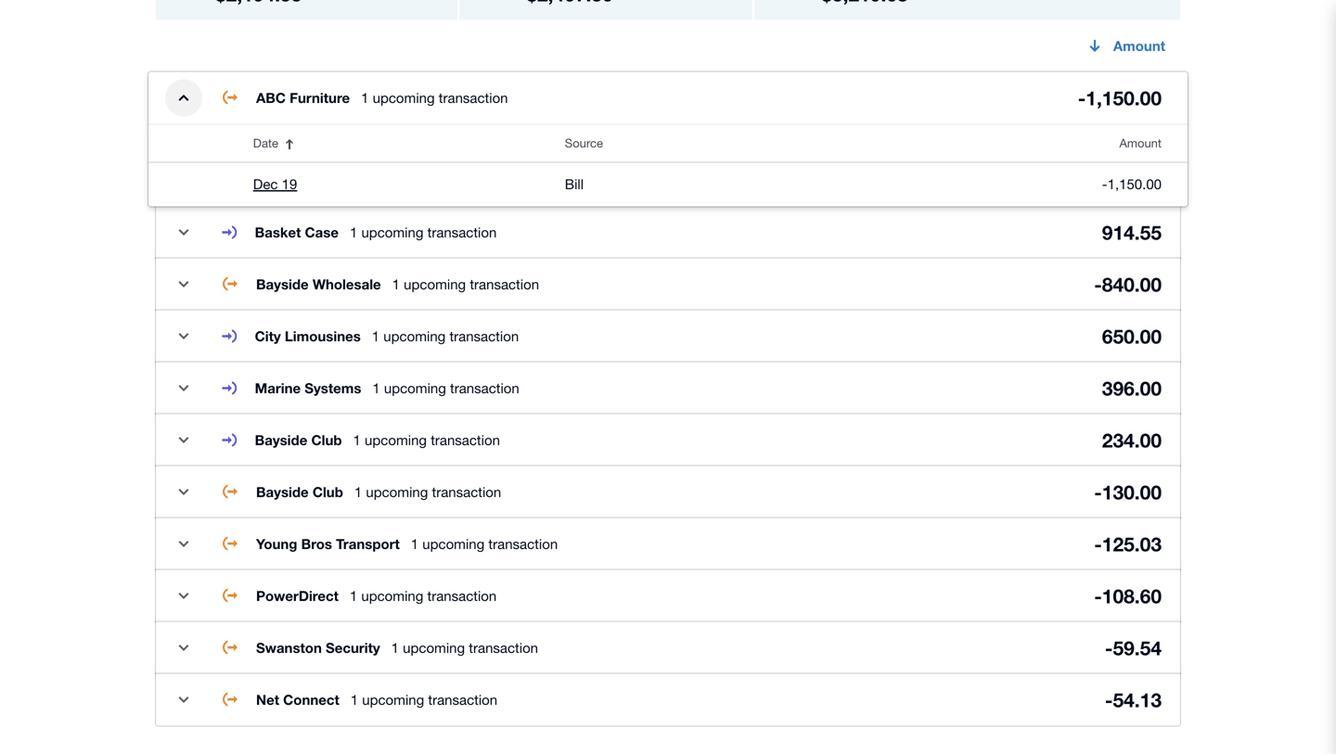 Task type: describe. For each thing, give the bounding box(es) containing it.
1 vertical spatial bayside
[[255, 432, 308, 449]]

1 upcoming transaction for -59.54
[[391, 640, 538, 656]]

396.00
[[1102, 377, 1162, 400]]

-59.54
[[1105, 636, 1162, 660]]

bayside club for -130.00
[[256, 484, 343, 501]]

54.13
[[1113, 688, 1162, 712]]

powerdirect
[[256, 588, 339, 605]]

amount button
[[970, 125, 1188, 162]]

bayside for 130.00
[[256, 484, 309, 501]]

-840.00
[[1094, 273, 1162, 296]]

- inside list of upcoming transactions for this contact or account within the selected timeframe element
[[1102, 176, 1108, 192]]

dec 19
[[253, 176, 297, 192]]

108.60
[[1102, 585, 1162, 608]]

1 for -59.54
[[391, 640, 399, 656]]

abc furniture
[[256, 90, 350, 106]]

city limousines
[[255, 328, 361, 345]]

1 upcoming transaction for 914.55
[[350, 224, 497, 240]]

club for -130.00
[[313, 484, 343, 501]]

transaction for -125.03
[[489, 536, 558, 552]]

upcoming for -1,150.00
[[373, 90, 435, 106]]

amount inside amount button
[[1120, 136, 1162, 150]]

toggle image for -54.13
[[165, 682, 202, 719]]

swanston
[[256, 640, 322, 657]]

marine
[[255, 380, 301, 397]]

transaction for 396.00
[[450, 380, 520, 396]]

city
[[255, 328, 281, 345]]

toggle image for 840.00
[[165, 266, 202, 303]]

transaction for -59.54
[[469, 640, 538, 656]]

650.00
[[1102, 325, 1162, 348]]

1 for -130.00
[[354, 484, 362, 500]]

- for wholesale
[[1094, 273, 1102, 296]]

59.54
[[1113, 636, 1162, 660]]

toggle image for 108.60
[[165, 578, 202, 615]]

upcoming for -108.60
[[361, 588, 424, 604]]

transaction for 650.00
[[450, 328, 519, 344]]

1 upcoming transaction for -54.13
[[351, 692, 498, 708]]

1 for -1,150.00
[[361, 90, 369, 106]]

amount inside amount popup button
[[1114, 38, 1166, 54]]

-54.13
[[1105, 688, 1162, 712]]

125.03
[[1102, 533, 1162, 556]]

net
[[256, 692, 279, 709]]

date button
[[242, 125, 554, 162]]

- for furniture
[[1078, 86, 1086, 109]]

upcoming for -125.03
[[423, 536, 485, 552]]

upcoming for 914.55
[[361, 224, 424, 240]]

1 for 396.00
[[373, 380, 380, 396]]

-1,150.00 inside list of upcoming transactions for this contact or account within the selected timeframe element
[[1102, 176, 1162, 192]]

transaction for -840.00
[[470, 276, 539, 292]]

connect
[[283, 692, 339, 709]]

- for security
[[1105, 636, 1113, 660]]

234.00
[[1102, 429, 1162, 452]]

basket
[[255, 224, 301, 241]]

swanston security
[[256, 640, 380, 657]]

abc
[[256, 90, 286, 106]]

1 for 650.00
[[372, 328, 380, 344]]

1 upcoming transaction for 396.00
[[373, 380, 520, 396]]

1 upcoming transaction for 650.00
[[372, 328, 519, 344]]

source button
[[554, 125, 970, 162]]

case
[[305, 224, 339, 241]]

914.55
[[1102, 221, 1162, 244]]

list of upcoming transactions for this contact or account within the selected timeframe element
[[149, 125, 1188, 207]]

dec
[[253, 176, 278, 192]]

1 upcoming transaction for -108.60
[[350, 588, 497, 604]]

- for connect
[[1105, 688, 1113, 712]]

marine systems
[[255, 380, 361, 397]]

upcoming for 234.00
[[365, 432, 427, 448]]

upcoming for 396.00
[[384, 380, 446, 396]]

bayside for 840.00
[[256, 276, 309, 293]]

upcoming for -130.00
[[366, 484, 428, 500]]

1 upcoming transaction for 234.00
[[353, 432, 500, 448]]

1 toggle image from the top
[[165, 79, 202, 116]]

- down -125.03
[[1094, 585, 1102, 608]]

- for club
[[1094, 481, 1102, 504]]



Task type: vqa. For each thing, say whether or not it's contained in the screenshot.
TO
no



Task type: locate. For each thing, give the bounding box(es) containing it.
-
[[1078, 86, 1086, 109], [1102, 176, 1108, 192], [1094, 273, 1102, 296], [1094, 481, 1102, 504], [1094, 533, 1102, 556], [1094, 585, 1102, 608], [1105, 636, 1113, 660], [1105, 688, 1113, 712]]

toggle image for -59.54
[[165, 630, 202, 667]]

2 toggle image from the top
[[165, 214, 202, 251]]

bayside club for 234.00
[[255, 432, 342, 449]]

1,150.00
[[1086, 86, 1162, 109], [1108, 176, 1162, 192]]

bayside club up bros
[[256, 484, 343, 501]]

upcoming for -840.00
[[404, 276, 466, 292]]

-1,150.00
[[1078, 86, 1162, 109], [1102, 176, 1162, 192]]

transaction for 234.00
[[431, 432, 500, 448]]

transaction for -108.60
[[427, 588, 497, 604]]

1,150.00 down amount popup button
[[1086, 86, 1162, 109]]

toggle image for 125.03
[[165, 526, 202, 563]]

1 toggle image from the top
[[165, 266, 202, 303]]

dec 19 link
[[253, 173, 297, 195]]

bayside up young
[[256, 484, 309, 501]]

-125.03
[[1094, 533, 1162, 556]]

young
[[256, 536, 297, 553]]

bros
[[301, 536, 332, 553]]

-108.60
[[1094, 585, 1162, 608]]

1 for -108.60
[[350, 588, 358, 604]]

amount button
[[1073, 27, 1181, 65]]

young bros transport
[[256, 536, 400, 553]]

security
[[326, 640, 380, 657]]

1 for 914.55
[[350, 224, 358, 240]]

-1,150.00 down amount popup button
[[1078, 86, 1162, 109]]

1 vertical spatial 1,150.00
[[1108, 176, 1162, 192]]

bayside
[[256, 276, 309, 293], [255, 432, 308, 449], [256, 484, 309, 501]]

- up amount button
[[1078, 86, 1086, 109]]

1 right systems
[[373, 380, 380, 396]]

1 right connect
[[351, 692, 358, 708]]

bayside club
[[255, 432, 342, 449], [256, 484, 343, 501]]

transaction for -130.00
[[432, 484, 501, 500]]

1 vertical spatial bayside club
[[256, 484, 343, 501]]

1 upcoming transaction for -1,150.00
[[361, 90, 508, 106]]

1 right limousines
[[372, 328, 380, 344]]

basket case
[[255, 224, 339, 241]]

1,150.00 inside list of upcoming transactions for this contact or account within the selected timeframe element
[[1108, 176, 1162, 192]]

club up young bros transport
[[313, 484, 343, 501]]

upcoming for 650.00
[[384, 328, 446, 344]]

club for 234.00
[[311, 432, 342, 449]]

transaction
[[439, 90, 508, 106], [427, 224, 497, 240], [470, 276, 539, 292], [450, 328, 519, 344], [450, 380, 520, 396], [431, 432, 500, 448], [432, 484, 501, 500], [489, 536, 558, 552], [427, 588, 497, 604], [469, 640, 538, 656], [428, 692, 498, 708]]

4 toggle image from the top
[[165, 526, 202, 563]]

1 right wholesale
[[392, 276, 400, 292]]

bayside down basket
[[256, 276, 309, 293]]

toggle image for 914.55
[[165, 214, 202, 251]]

1 for -54.13
[[351, 692, 358, 708]]

bayside down marine
[[255, 432, 308, 449]]

1 down systems
[[353, 432, 361, 448]]

1
[[361, 90, 369, 106], [350, 224, 358, 240], [392, 276, 400, 292], [372, 328, 380, 344], [373, 380, 380, 396], [353, 432, 361, 448], [354, 484, 362, 500], [411, 536, 419, 552], [350, 588, 358, 604], [391, 640, 399, 656], [351, 692, 358, 708]]

wholesale
[[313, 276, 381, 293]]

upcoming for -59.54
[[403, 640, 465, 656]]

toggle image
[[165, 79, 202, 116], [165, 214, 202, 251], [165, 318, 202, 355], [165, 422, 202, 459], [165, 630, 202, 667], [165, 682, 202, 719]]

1 upcoming transaction for -130.00
[[354, 484, 501, 500]]

1 up security
[[350, 588, 358, 604]]

3 toggle image from the top
[[165, 318, 202, 355]]

1 vertical spatial amount
[[1120, 136, 1162, 150]]

1,150.00 up 914.55
[[1108, 176, 1162, 192]]

amount
[[1114, 38, 1166, 54], [1120, 136, 1162, 150]]

limousines
[[285, 328, 361, 345]]

1 upcoming transaction for -840.00
[[392, 276, 539, 292]]

1 for -840.00
[[392, 276, 400, 292]]

source
[[565, 136, 603, 150]]

- for bros
[[1094, 533, 1102, 556]]

0 vertical spatial amount
[[1114, 38, 1166, 54]]

upcoming for -54.13
[[362, 692, 424, 708]]

2 vertical spatial bayside
[[256, 484, 309, 501]]

1 for -125.03
[[411, 536, 419, 552]]

1 vertical spatial -1,150.00
[[1102, 176, 1162, 192]]

1 upcoming transaction for -125.03
[[411, 536, 558, 552]]

2 toggle image from the top
[[165, 370, 202, 407]]

bayside wholesale
[[256, 276, 381, 293]]

0 vertical spatial -1,150.00
[[1078, 86, 1162, 109]]

3 toggle image from the top
[[165, 474, 202, 511]]

systems
[[305, 380, 361, 397]]

1 right security
[[391, 640, 399, 656]]

- up -108.60
[[1094, 533, 1102, 556]]

0 vertical spatial bayside club
[[255, 432, 342, 449]]

- down -59.54
[[1105, 688, 1113, 712]]

club down systems
[[311, 432, 342, 449]]

5 toggle image from the top
[[165, 578, 202, 615]]

furniture
[[290, 90, 350, 106]]

toggle image for 234.00
[[165, 422, 202, 459]]

club
[[311, 432, 342, 449], [313, 484, 343, 501]]

0 vertical spatial club
[[311, 432, 342, 449]]

net connect
[[256, 692, 339, 709]]

1 upcoming transaction
[[361, 90, 508, 106], [350, 224, 497, 240], [392, 276, 539, 292], [372, 328, 519, 344], [373, 380, 520, 396], [353, 432, 500, 448], [354, 484, 501, 500], [411, 536, 558, 552], [350, 588, 497, 604], [391, 640, 538, 656], [351, 692, 498, 708]]

upcoming
[[373, 90, 435, 106], [361, 224, 424, 240], [404, 276, 466, 292], [384, 328, 446, 344], [384, 380, 446, 396], [365, 432, 427, 448], [366, 484, 428, 500], [423, 536, 485, 552], [361, 588, 424, 604], [403, 640, 465, 656], [362, 692, 424, 708]]

1 up transport
[[354, 484, 362, 500]]

5 toggle image from the top
[[165, 630, 202, 667]]

-1,150.00 up 914.55
[[1102, 176, 1162, 192]]

- down -108.60
[[1105, 636, 1113, 660]]

0 vertical spatial bayside
[[256, 276, 309, 293]]

transport
[[336, 536, 400, 553]]

1 right 'case'
[[350, 224, 358, 240]]

bill
[[565, 176, 584, 192]]

-130.00
[[1094, 481, 1162, 504]]

bayside club down marine systems
[[255, 432, 342, 449]]

- up -125.03
[[1094, 481, 1102, 504]]

transaction for -54.13
[[428, 692, 498, 708]]

840.00
[[1102, 273, 1162, 296]]

6 toggle image from the top
[[165, 682, 202, 719]]

19
[[282, 176, 297, 192]]

130.00
[[1102, 481, 1162, 504]]

- down amount button
[[1102, 176, 1108, 192]]

4 toggle image from the top
[[165, 422, 202, 459]]

- up 650.00
[[1094, 273, 1102, 296]]

transaction for 914.55
[[427, 224, 497, 240]]

toggle image for 130.00
[[165, 474, 202, 511]]

date
[[253, 136, 278, 150]]

1 for 234.00
[[353, 432, 361, 448]]

0 vertical spatial 1,150.00
[[1086, 86, 1162, 109]]

1 right transport
[[411, 536, 419, 552]]

toggle image
[[165, 266, 202, 303], [165, 370, 202, 407], [165, 474, 202, 511], [165, 526, 202, 563], [165, 578, 202, 615]]

transaction for -1,150.00
[[439, 90, 508, 106]]

toggle image for 650.00
[[165, 318, 202, 355]]

1 right furniture
[[361, 90, 369, 106]]

1 vertical spatial club
[[313, 484, 343, 501]]



